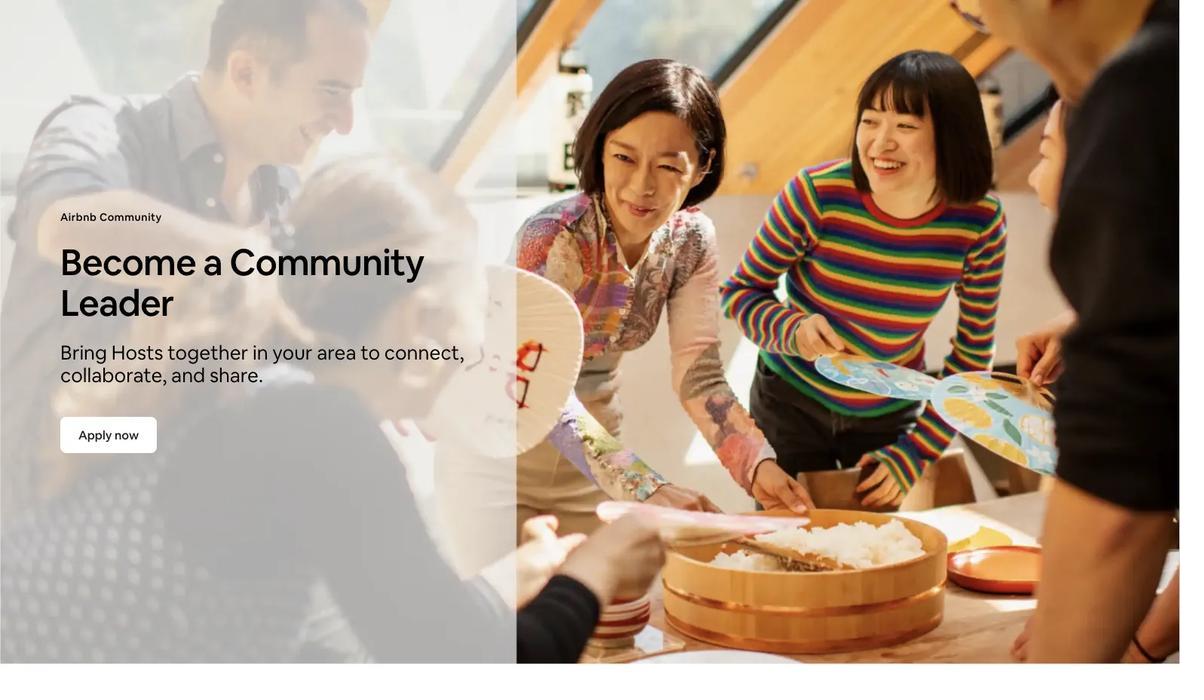 Task type: vqa. For each thing, say whether or not it's contained in the screenshot.
IN
yes



Task type: locate. For each thing, give the bounding box(es) containing it.
airbnb community
[[60, 211, 162, 224]]

apply now link
[[60, 417, 157, 453]]

a
[[203, 239, 222, 286]]

bring
[[60, 340, 107, 366]]

to
[[361, 340, 380, 366]]

0 horizontal spatial community
[[99, 211, 162, 224]]

area
[[317, 340, 356, 366]]

together
[[168, 340, 248, 366]]

community inside become a community leader
[[229, 239, 424, 286]]

become
[[60, 239, 196, 286]]

your
[[272, 340, 313, 366]]

1 vertical spatial community
[[229, 239, 424, 286]]

share.
[[210, 363, 263, 388]]

now
[[115, 427, 139, 443]]

become a community leader
[[60, 239, 424, 327]]

bring hosts together in your area to connect, collaborate, and share.
[[60, 340, 464, 388]]

community
[[99, 211, 162, 224], [229, 239, 424, 286]]

0 vertical spatial community
[[99, 211, 162, 224]]

connect,
[[385, 340, 464, 366]]

1 horizontal spatial community
[[229, 239, 424, 286]]



Task type: describe. For each thing, give the bounding box(es) containing it.
leader
[[60, 280, 174, 327]]

hosts
[[111, 340, 163, 366]]

apply now
[[78, 427, 139, 443]]

airbnb
[[60, 211, 97, 224]]

collaborate,
[[60, 363, 167, 388]]

apply
[[78, 427, 112, 443]]

and
[[171, 363, 205, 388]]

in
[[253, 340, 268, 366]]



